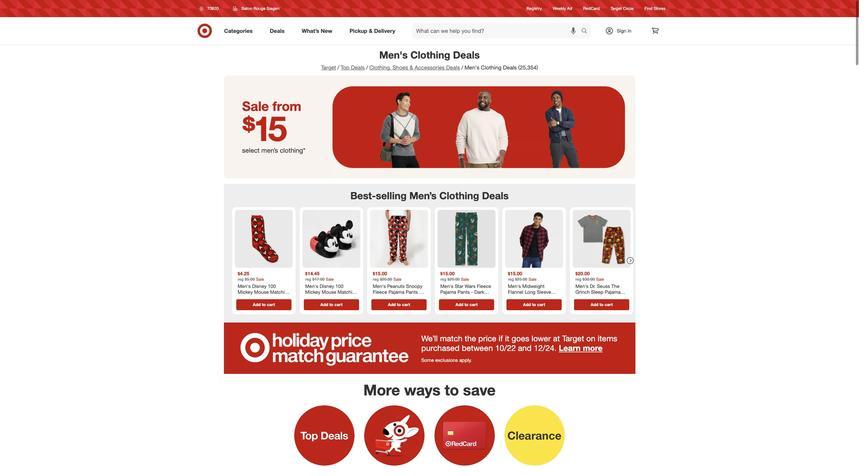 Task type: locate. For each thing, give the bounding box(es) containing it.
1 mickey from the left
[[238, 290, 253, 295]]

- right slippers
[[339, 296, 341, 301]]

we'll
[[421, 334, 438, 344]]

1 10- from the left
[[248, 302, 255, 307]]

mouse up cozy
[[254, 290, 269, 295]]

to down peanuts
[[397, 302, 401, 308]]

4 cart from the left
[[469, 302, 478, 308]]

cart down snoopy
[[402, 302, 410, 308]]

target right at
[[562, 334, 584, 344]]

2 vertical spatial target
[[562, 334, 584, 344]]

$4.25
[[238, 271, 249, 277]]

2 disney from the left
[[319, 284, 334, 289]]

$20.00 reg $30.00 sale men's dr. seuss the grinch sleep pajama set 2pc - gray/red xl
[[575, 271, 624, 301]]

pants inside $15.00 reg $20.00 sale men's peanuts snoopy fleece pajama pants - red xl
[[406, 290, 418, 295]]

cart down "socks"
[[267, 302, 275, 308]]

70820 button
[[195, 2, 226, 15]]

0 vertical spatial &
[[369, 27, 373, 34]]

add down s
[[455, 302, 463, 308]]

0 horizontal spatial pants
[[406, 290, 418, 295]]

- inside $20.00 reg $30.00 sale men's dr. seuss the grinch sleep pajama set 2pc - gray/red xl
[[593, 296, 595, 301]]

sale for men's dr. seuss the grinch sleep pajama set 2pc - gray/red xl
[[596, 277, 604, 282]]

reg inside $15.00 reg $20.00 sale men's peanuts snoopy fleece pajama pants - red xl
[[373, 277, 379, 282]]

to down cozy
[[262, 302, 266, 308]]

2 100 from the left
[[335, 284, 343, 289]]

pajama down the
[[605, 290, 621, 295]]

0 horizontal spatial 10-
[[248, 302, 255, 307]]

add to cart button for red
[[371, 300, 427, 311]]

sale inside $15.00 reg $25.00 sale
[[528, 277, 536, 282]]

4 add to cart button from the left
[[439, 300, 494, 311]]

&
[[369, 27, 373, 34], [410, 64, 413, 71]]

1 horizontal spatial /
[[366, 64, 368, 71]]

2 horizontal spatial /
[[461, 64, 463, 71]]

and
[[518, 344, 532, 354]]

add to cart for cozy
[[253, 302, 275, 308]]

6 add to cart button from the left
[[574, 300, 629, 311]]

0 horizontal spatial $15.00
[[373, 271, 387, 277]]

2 add from the left
[[320, 302, 328, 308]]

sale right $5.00
[[256, 277, 264, 282]]

target left circle
[[611, 6, 622, 11]]

add to cart button down $5.00
[[236, 300, 291, 311]]

pants down star
[[457, 290, 470, 295]]

1 add from the left
[[253, 302, 261, 308]]

cart down slippers
[[334, 302, 342, 308]]

3 add from the left
[[388, 302, 396, 308]]

1 100 from the left
[[268, 284, 276, 289]]

0 horizontal spatial disney
[[252, 284, 266, 289]]

add to cart button for slippers
[[304, 300, 359, 311]]

fleece up dark
[[477, 284, 491, 289]]

-
[[419, 290, 421, 295], [471, 290, 473, 295], [279, 296, 281, 301], [339, 296, 341, 301], [593, 296, 595, 301]]

1 disney from the left
[[252, 284, 266, 289]]

to down slippers
[[329, 302, 333, 308]]

clothing
[[411, 49, 450, 61], [481, 64, 502, 71], [439, 190, 479, 202]]

pajama
[[388, 290, 404, 295], [440, 290, 456, 295], [605, 290, 621, 295]]

pants inside $15.00 reg $20.00 sale men's star wars fleece pajama pants - dark green s
[[457, 290, 470, 295]]

- inside $4.25 reg $5.00 sale men's disney 100 mickey mouse matching family cozy socks - red 10-13
[[279, 296, 281, 301]]

disney down $5.00
[[252, 284, 266, 289]]

men's
[[409, 190, 437, 202]]

add to cart down peanuts
[[388, 302, 410, 308]]

family left cozy
[[238, 296, 251, 301]]

3 / from the left
[[461, 64, 463, 71]]

$20.00
[[575, 271, 590, 277], [380, 277, 392, 282], [447, 277, 460, 282]]

/ right accessories
[[461, 64, 463, 71]]

add to cart button
[[236, 300, 291, 311], [304, 300, 359, 311], [371, 300, 427, 311], [439, 300, 494, 311], [506, 300, 562, 311], [574, 300, 629, 311]]

$14.45 reg $17.00 sale men's disney 100 mickey mouse matching family slippers - red 10-13
[[305, 271, 358, 307]]

0 horizontal spatial matching
[[270, 290, 290, 295]]

- inside $15.00 reg $20.00 sale men's star wars fleece pajama pants - dark green s
[[471, 290, 473, 295]]

2 cart from the left
[[334, 302, 342, 308]]

sale inside $20.00 reg $30.00 sale men's dr. seuss the grinch sleep pajama set 2pc - gray/red xl
[[596, 277, 604, 282]]

add for dark
[[455, 302, 463, 308]]

3 pajama from the left
[[605, 290, 621, 295]]

fleece for dark
[[477, 284, 491, 289]]

reg inside $20.00 reg $30.00 sale men's dr. seuss the grinch sleep pajama set 2pc - gray/red xl
[[575, 277, 581, 282]]

0 vertical spatial fleece
[[477, 284, 491, 289]]

mouse for slippers
[[322, 290, 336, 295]]

to for set
[[600, 302, 603, 308]]

& right pickup
[[369, 27, 373, 34]]

mickey down $5.00
[[238, 290, 253, 295]]

categories link
[[218, 23, 261, 38]]

0 horizontal spatial /
[[337, 64, 339, 71]]

disney for slippers
[[319, 284, 334, 289]]

reg inside $15.00 reg $25.00 sale
[[508, 277, 514, 282]]

reg inside $4.25 reg $5.00 sale men's disney 100 mickey mouse matching family cozy socks - red 10-13
[[238, 277, 244, 282]]

on
[[586, 334, 596, 344]]

/ left the clothing,
[[366, 64, 368, 71]]

5 reg from the left
[[508, 277, 514, 282]]

2 mouse from the left
[[322, 290, 336, 295]]

6 reg from the left
[[575, 277, 581, 282]]

add down slippers
[[320, 302, 328, 308]]

learn more
[[559, 344, 603, 354]]

1 vertical spatial &
[[410, 64, 413, 71]]

13 inside $14.45 reg $17.00 sale men's disney 100 mickey mouse matching family slippers - red 10-13
[[312, 302, 318, 307]]

1 family from the left
[[238, 296, 251, 301]]

1 reg from the left
[[238, 277, 244, 282]]

mouse
[[254, 290, 269, 295], [322, 290, 336, 295]]

sale up seuss
[[596, 277, 604, 282]]

5 cart from the left
[[537, 302, 545, 308]]

1 horizontal spatial &
[[410, 64, 413, 71]]

target
[[611, 6, 622, 11], [321, 64, 336, 71], [562, 334, 584, 344]]

1 cart from the left
[[267, 302, 275, 308]]

& right shoes
[[410, 64, 413, 71]]

reg for men's disney 100 mickey mouse matching family cozy socks - red 10-13
[[238, 277, 244, 282]]

1 mouse from the left
[[254, 290, 269, 295]]

add to cart button down sleep
[[574, 300, 629, 311]]

mouse inside $14.45 reg $17.00 sale men's disney 100 mickey mouse matching family slippers - red 10-13
[[322, 290, 336, 295]]

men's for men's star wars fleece pajama pants - dark green s
[[440, 284, 453, 289]]

cart down gray/red
[[605, 302, 613, 308]]

2 $15.00 from the left
[[440, 271, 455, 277]]

2 pajama from the left
[[440, 290, 456, 295]]

100 up "socks"
[[268, 284, 276, 289]]

0 horizontal spatial 13
[[255, 302, 260, 307]]

add down cozy
[[253, 302, 261, 308]]

- inside $14.45 reg $17.00 sale men's disney 100 mickey mouse matching family slippers - red 10-13
[[339, 296, 341, 301]]

1 horizontal spatial xl
[[618, 296, 624, 301]]

$14.45
[[305, 271, 319, 277]]

add to cart for dark
[[455, 302, 478, 308]]

red inside $15.00 reg $20.00 sale men's peanuts snoopy fleece pajama pants - red xl
[[373, 296, 381, 301]]

1 vertical spatial fleece
[[373, 290, 387, 295]]

it
[[505, 334, 509, 344]]

add to cart down slippers
[[320, 302, 342, 308]]

redcard link
[[583, 6, 600, 12]]

sale inside $15.00 reg $20.00 sale men's peanuts snoopy fleece pajama pants - red xl
[[393, 277, 401, 282]]

reg for men's star wars fleece pajama pants - dark green s
[[440, 277, 446, 282]]

what's
[[302, 27, 319, 34]]

target circle
[[611, 6, 634, 11]]

$20.00 up "$30.00"
[[575, 271, 590, 277]]

add for cozy
[[253, 302, 261, 308]]

10- down cozy
[[248, 302, 255, 307]]

find
[[645, 6, 653, 11]]

13
[[255, 302, 260, 307], [312, 302, 318, 307]]

sale inside $14.45 reg $17.00 sale men's disney 100 mickey mouse matching family slippers - red 10-13
[[326, 277, 334, 282]]

add to cart
[[253, 302, 275, 308], [320, 302, 342, 308], [388, 302, 410, 308], [455, 302, 478, 308], [523, 302, 545, 308], [591, 302, 613, 308]]

fleece for red
[[373, 290, 387, 295]]

add to cart down gray/red
[[591, 302, 613, 308]]

2 reg from the left
[[305, 277, 311, 282]]

$4.25 reg $5.00 sale men's disney 100 mickey mouse matching family cozy socks - red 10-13
[[238, 271, 290, 307]]

fleece down peanuts
[[373, 290, 387, 295]]

some exclusions apply.
[[421, 358, 472, 364]]

add to cart button for cozy
[[236, 300, 291, 311]]

sale right $25.00
[[528, 277, 536, 282]]

12/24.
[[534, 344, 557, 354]]

3 add to cart button from the left
[[371, 300, 427, 311]]

sale for men's star wars fleece pajama pants - dark green s
[[461, 277, 469, 282]]

disney inside $4.25 reg $5.00 sale men's disney 100 mickey mouse matching family cozy socks - red 10-13
[[252, 284, 266, 289]]

family left slippers
[[305, 296, 319, 301]]

1 matching from the left
[[270, 290, 290, 295]]

2 add to cart button from the left
[[304, 300, 359, 311]]

$20.00 for men's peanuts snoopy fleece pajama pants - red xl
[[380, 277, 392, 282]]

$15.00 inside $15.00 reg $20.00 sale men's star wars fleece pajama pants - dark green s
[[440, 271, 455, 277]]

xl
[[383, 296, 388, 301], [618, 296, 624, 301]]

sale up peanuts
[[393, 277, 401, 282]]

men's inside $20.00 reg $30.00 sale men's dr. seuss the grinch sleep pajama set 2pc - gray/red xl
[[575, 284, 588, 289]]

more
[[583, 344, 603, 354]]

cart for cozy
[[267, 302, 275, 308]]

mickey inside $14.45 reg $17.00 sale men's disney 100 mickey mouse matching family slippers - red 10-13
[[305, 290, 320, 295]]

add to cart down cozy
[[253, 302, 275, 308]]

at
[[553, 334, 560, 344]]

1 horizontal spatial red
[[342, 296, 351, 301]]

reg for men's peanuts snoopy fleece pajama pants - red xl
[[373, 277, 379, 282]]

1 horizontal spatial 13
[[312, 302, 318, 307]]

- right "socks"
[[279, 296, 281, 301]]

$20.00 inside $20.00 reg $30.00 sale men's dr. seuss the grinch sleep pajama set 2pc - gray/red xl
[[575, 271, 590, 277]]

more
[[364, 381, 400, 399]]

2 mickey from the left
[[305, 290, 320, 295]]

matching for red
[[338, 290, 358, 295]]

sale inside $15.00 reg $20.00 sale men's star wars fleece pajama pants - dark green s
[[461, 277, 469, 282]]

target holiday price match guarantee image
[[224, 323, 635, 374]]

add to cart button down $25.00
[[506, 300, 562, 311]]

add for slippers
[[320, 302, 328, 308]]

xl inside $15.00 reg $20.00 sale men's peanuts snoopy fleece pajama pants - red xl
[[383, 296, 388, 301]]

matching inside $14.45 reg $17.00 sale men's disney 100 mickey mouse matching family slippers - red 10-13
[[338, 290, 358, 295]]

5 add to cart from the left
[[523, 302, 545, 308]]

add to cart down $25.00
[[523, 302, 545, 308]]

0 horizontal spatial $20.00
[[380, 277, 392, 282]]

1 pants from the left
[[406, 290, 418, 295]]

0 horizontal spatial red
[[238, 302, 246, 307]]

disney for cozy
[[252, 284, 266, 289]]

0 horizontal spatial xl
[[383, 296, 388, 301]]

$15.00 reg $20.00 sale men's star wars fleece pajama pants - dark green s
[[440, 271, 491, 301]]

mickey down $17.00
[[305, 290, 320, 295]]

add to cart button for set
[[574, 300, 629, 311]]

men's inside $15.00 reg $20.00 sale men's star wars fleece pajama pants - dark green s
[[440, 284, 453, 289]]

if
[[499, 334, 503, 344]]

3 reg from the left
[[373, 277, 379, 282]]

xl down peanuts
[[383, 296, 388, 301]]

add down $25.00
[[523, 302, 531, 308]]

sale
[[242, 99, 269, 114], [256, 277, 264, 282], [326, 277, 334, 282], [393, 277, 401, 282], [461, 277, 469, 282], [528, 277, 536, 282], [596, 277, 604, 282]]

add to cart down s
[[455, 302, 478, 308]]

more ways to save
[[364, 381, 496, 399]]

$20.00 for men's star wars fleece pajama pants - dark green s
[[447, 277, 460, 282]]

to down gray/red
[[600, 302, 603, 308]]

add
[[253, 302, 261, 308], [320, 302, 328, 308], [388, 302, 396, 308], [455, 302, 463, 308], [523, 302, 531, 308], [591, 302, 598, 308]]

1 horizontal spatial 100
[[335, 284, 343, 289]]

pajama inside $15.00 reg $20.00 sale men's peanuts snoopy fleece pajama pants - red xl
[[388, 290, 404, 295]]

1 horizontal spatial 10-
[[305, 302, 312, 307]]

5 add from the left
[[523, 302, 531, 308]]

fleece inside $15.00 reg $20.00 sale men's star wars fleece pajama pants - dark green s
[[477, 284, 491, 289]]

to down $15.00 reg $25.00 sale
[[532, 302, 536, 308]]

3 $15.00 from the left
[[508, 271, 522, 277]]

6 add from the left
[[591, 302, 598, 308]]

- down snoopy
[[419, 290, 421, 295]]

wars
[[465, 284, 475, 289]]

2 family from the left
[[305, 296, 319, 301]]

mickey inside $4.25 reg $5.00 sale men's disney 100 mickey mouse matching family cozy socks - red 10-13
[[238, 290, 253, 295]]

1 add to cart from the left
[[253, 302, 275, 308]]

1 horizontal spatial target
[[562, 334, 584, 344]]

2 / from the left
[[366, 64, 368, 71]]

1 horizontal spatial fleece
[[477, 284, 491, 289]]

2 vertical spatial clothing
[[439, 190, 479, 202]]

match
[[440, 334, 463, 344]]

10- down $17.00
[[305, 302, 312, 307]]

family
[[238, 296, 251, 301], [305, 296, 319, 301]]

matching up slippers
[[338, 290, 358, 295]]

cart up lower
[[537, 302, 545, 308]]

13 down cozy
[[255, 302, 260, 307]]

select
[[242, 146, 260, 154]]

pajama up green
[[440, 290, 456, 295]]

$15.00 reg $20.00 sale men's peanuts snoopy fleece pajama pants - red xl
[[373, 271, 422, 301]]

$20.00 inside $15.00 reg $20.00 sale men's star wars fleece pajama pants - dark green s
[[447, 277, 460, 282]]

men's inside $14.45 reg $17.00 sale men's disney 100 mickey mouse matching family slippers - red 10-13
[[305, 284, 318, 289]]

100 inside $14.45 reg $17.00 sale men's disney 100 mickey mouse matching family slippers - red 10-13
[[335, 284, 343, 289]]

cart for dark
[[469, 302, 478, 308]]

1 13 from the left
[[255, 302, 260, 307]]

add to cart button down peanuts
[[371, 300, 427, 311]]

seuss
[[597, 284, 610, 289]]

matching
[[270, 290, 290, 295], [338, 290, 358, 295]]

add to cart button down $17.00
[[304, 300, 359, 311]]

1 horizontal spatial family
[[305, 296, 319, 301]]

2 horizontal spatial red
[[373, 296, 381, 301]]

1 horizontal spatial pants
[[457, 290, 470, 295]]

to for cozy
[[262, 302, 266, 308]]

6 add to cart from the left
[[591, 302, 613, 308]]

2 matching from the left
[[338, 290, 358, 295]]

6 cart from the left
[[605, 302, 613, 308]]

1 add to cart button from the left
[[236, 300, 291, 311]]

$20.00 up star
[[447, 277, 460, 282]]

sale right $17.00
[[326, 277, 334, 282]]

10- inside $4.25 reg $5.00 sale men's disney 100 mickey mouse matching family cozy socks - red 10-13
[[248, 302, 255, 307]]

reg inside $14.45 reg $17.00 sale men's disney 100 mickey mouse matching family slippers - red 10-13
[[305, 277, 311, 282]]

reg inside $15.00 reg $20.00 sale men's star wars fleece pajama pants - dark green s
[[440, 277, 446, 282]]

13 inside $4.25 reg $5.00 sale men's disney 100 mickey mouse matching family cozy socks - red 10-13
[[255, 302, 260, 307]]

1 horizontal spatial pajama
[[440, 290, 456, 295]]

top deals link
[[341, 64, 365, 71]]

13 down $17.00
[[312, 302, 318, 307]]

learn
[[559, 344, 581, 354]]

2 horizontal spatial $15.00
[[508, 271, 522, 277]]

0 horizontal spatial &
[[369, 27, 373, 34]]

0 horizontal spatial family
[[238, 296, 251, 301]]

- inside $15.00 reg $20.00 sale men's peanuts snoopy fleece pajama pants - red xl
[[419, 290, 421, 295]]

1 horizontal spatial mickey
[[305, 290, 320, 295]]

sale inside $4.25 reg $5.00 sale men's disney 100 mickey mouse matching family cozy socks - red 10-13
[[256, 277, 264, 282]]

1 horizontal spatial matching
[[338, 290, 358, 295]]

4 add from the left
[[455, 302, 463, 308]]

add down 2pc
[[591, 302, 598, 308]]

2 xl from the left
[[618, 296, 624, 301]]

ways
[[404, 381, 441, 399]]

rouge
[[254, 6, 266, 11]]

100 inside $4.25 reg $5.00 sale men's disney 100 mickey mouse matching family cozy socks - red 10-13
[[268, 284, 276, 289]]

sale for men's disney 100 mickey mouse matching family cozy socks - red 10-13
[[256, 277, 264, 282]]

4 add to cart from the left
[[455, 302, 478, 308]]

gray/red
[[597, 296, 617, 301]]

0 horizontal spatial mouse
[[254, 290, 269, 295]]

0 horizontal spatial 100
[[268, 284, 276, 289]]

clothing*
[[280, 146, 305, 154]]

pants down snoopy
[[406, 290, 418, 295]]

sale for reg
[[528, 277, 536, 282]]

matching up "socks"
[[270, 290, 290, 295]]

1 vertical spatial target
[[321, 64, 336, 71]]

mouse inside $4.25 reg $5.00 sale men's disney 100 mickey mouse matching family cozy socks - red 10-13
[[254, 290, 269, 295]]

2 10- from the left
[[305, 302, 312, 307]]

0 horizontal spatial pajama
[[388, 290, 404, 295]]

pajama down peanuts
[[388, 290, 404, 295]]

the
[[465, 334, 476, 344]]

family inside $14.45 reg $17.00 sale men's disney 100 mickey mouse matching family slippers - red 10-13
[[305, 296, 319, 301]]

mouse up slippers
[[322, 290, 336, 295]]

men's disney 100 mickey mouse matching family slippers - red 10-13 image
[[302, 210, 360, 268]]

men's clothing deals target / top deals / clothing, shoes & accessories deals / men's clothing deals (25,354)
[[321, 49, 538, 71]]

fleece
[[477, 284, 491, 289], [373, 290, 387, 295]]

men's midweight flannel long sleeve button-down shirt - goodfellow & co™ red m image
[[505, 210, 563, 268]]

/
[[337, 64, 339, 71], [366, 64, 368, 71], [461, 64, 463, 71]]

4 reg from the left
[[440, 277, 446, 282]]

- right 2pc
[[593, 296, 595, 301]]

2 horizontal spatial target
[[611, 6, 622, 11]]

to down $15.00 reg $20.00 sale men's star wars fleece pajama pants - dark green s
[[464, 302, 468, 308]]

cart
[[267, 302, 275, 308], [334, 302, 342, 308], [402, 302, 410, 308], [469, 302, 478, 308], [537, 302, 545, 308], [605, 302, 613, 308]]

1 horizontal spatial mouse
[[322, 290, 336, 295]]

/ left top
[[337, 64, 339, 71]]

$20.00 up peanuts
[[380, 277, 392, 282]]

men's dr. seuss the grinch sleep pajama set 2pc - gray/red xl image
[[573, 210, 631, 268]]

$15.00 inside $15.00 reg $20.00 sale men's peanuts snoopy fleece pajama pants - red xl
[[373, 271, 387, 277]]

disney down $17.00
[[319, 284, 334, 289]]

$20.00 inside $15.00 reg $20.00 sale men's peanuts snoopy fleece pajama pants - red xl
[[380, 277, 392, 282]]

fleece inside $15.00 reg $20.00 sale men's peanuts snoopy fleece pajama pants - red xl
[[373, 290, 387, 295]]

matching inside $4.25 reg $5.00 sale men's disney 100 mickey mouse matching family cozy socks - red 10-13
[[270, 290, 290, 295]]

0 horizontal spatial mickey
[[238, 290, 253, 295]]

2 horizontal spatial pajama
[[605, 290, 621, 295]]

1 horizontal spatial disney
[[319, 284, 334, 289]]

cart down dark
[[469, 302, 478, 308]]

100 up slippers
[[335, 284, 343, 289]]

1 xl from the left
[[383, 296, 388, 301]]

$15.00 for peanuts
[[373, 271, 387, 277]]

men's for men's dr. seuss the grinch sleep pajama set 2pc - gray/red xl
[[575, 284, 588, 289]]

100 for -
[[335, 284, 343, 289]]

add to cart button down dark
[[439, 300, 494, 311]]

sale for men's disney 100 mickey mouse matching family slippers - red 10-13
[[326, 277, 334, 282]]

2 13 from the left
[[312, 302, 318, 307]]

0 horizontal spatial fleece
[[373, 290, 387, 295]]

1 horizontal spatial $15.00
[[440, 271, 455, 277]]

selling
[[376, 190, 407, 202]]

1 $15.00 from the left
[[373, 271, 387, 277]]

men's inside $4.25 reg $5.00 sale men's disney 100 mickey mouse matching family cozy socks - red 10-13
[[238, 284, 251, 289]]

sale up wars
[[461, 277, 469, 282]]

3 add to cart from the left
[[388, 302, 410, 308]]

pajama inside $20.00 reg $30.00 sale men's dr. seuss the grinch sleep pajama set 2pc - gray/red xl
[[605, 290, 621, 295]]

2 add to cart from the left
[[320, 302, 342, 308]]

xl down the
[[618, 296, 624, 301]]

target left top
[[321, 64, 336, 71]]

reg
[[238, 277, 244, 282], [305, 277, 311, 282], [373, 277, 379, 282], [440, 277, 446, 282], [508, 277, 514, 282], [575, 277, 581, 282]]

men's for men's peanuts snoopy fleece pajama pants - red xl
[[373, 284, 386, 289]]

add down peanuts
[[388, 302, 396, 308]]

pajama inside $15.00 reg $20.00 sale men's star wars fleece pajama pants - dark green s
[[440, 290, 456, 295]]

100
[[268, 284, 276, 289], [335, 284, 343, 289]]

1 horizontal spatial $20.00
[[447, 277, 460, 282]]

2 horizontal spatial $20.00
[[575, 271, 590, 277]]

men's inside $15.00 reg $20.00 sale men's peanuts snoopy fleece pajama pants - red xl
[[373, 284, 386, 289]]

1 pajama from the left
[[388, 290, 404, 295]]

disney inside $14.45 reg $17.00 sale men's disney 100 mickey mouse matching family slippers - red 10-13
[[319, 284, 334, 289]]

redcard
[[583, 6, 600, 11]]

$5.00
[[245, 277, 255, 282]]

family inside $4.25 reg $5.00 sale men's disney 100 mickey mouse matching family cozy socks - red 10-13
[[238, 296, 251, 301]]

3 cart from the left
[[402, 302, 410, 308]]

best-
[[350, 190, 376, 202]]

- down wars
[[471, 290, 473, 295]]

to left save
[[445, 381, 459, 399]]

2 pants from the left
[[457, 290, 470, 295]]

0 horizontal spatial target
[[321, 64, 336, 71]]



Task type: vqa. For each thing, say whether or not it's contained in the screenshot.
middle 1
no



Task type: describe. For each thing, give the bounding box(es) containing it.
best-selling men's clothing deals
[[350, 190, 509, 202]]

sign in link
[[599, 23, 642, 38]]

top
[[341, 64, 350, 71]]

men's for men's disney 100 mickey mouse matching family cozy socks - red 10-13
[[238, 284, 251, 289]]

purchased
[[421, 344, 460, 354]]

exclusions
[[435, 358, 458, 364]]

shoes
[[393, 64, 408, 71]]

some
[[421, 358, 434, 364]]

add to cart for set
[[591, 302, 613, 308]]

clothing, shoes & accessories deals link
[[369, 64, 460, 71]]

registry link
[[527, 6, 542, 12]]

add to cart for slippers
[[320, 302, 342, 308]]

items
[[598, 334, 617, 344]]

baton rouge siegen
[[241, 6, 280, 11]]

sleep
[[591, 290, 603, 295]]

to for slippers
[[329, 302, 333, 308]]

add to cart for red
[[388, 302, 410, 308]]

add for red
[[388, 302, 396, 308]]

reg for men's disney 100 mickey mouse matching family slippers - red 10-13
[[305, 277, 311, 282]]

target inside men's clothing deals target / top deals / clothing, shoes & accessories deals / men's clothing deals (25,354)
[[321, 64, 336, 71]]

socks
[[265, 296, 278, 301]]

men's peanuts snoopy fleece pajama pants - red xl image
[[370, 210, 428, 268]]

pajama for green
[[440, 290, 456, 295]]

mickey for cozy
[[238, 290, 253, 295]]

star
[[455, 284, 463, 289]]

select men's clothing*
[[242, 146, 305, 154]]

reg for men's dr. seuss the grinch sleep pajama set 2pc - gray/red xl
[[575, 277, 581, 282]]

red inside $4.25 reg $5.00 sale men's disney 100 mickey mouse matching family cozy socks - red 10-13
[[238, 302, 246, 307]]

save
[[463, 381, 496, 399]]

target link
[[321, 64, 336, 71]]

sale left from
[[242, 99, 269, 114]]

sale from
[[242, 99, 301, 114]]

find stores link
[[645, 6, 666, 12]]

matching for -
[[270, 290, 290, 295]]

baton rouge siegen button
[[229, 2, 284, 15]]

carousel region
[[224, 184, 635, 323]]

accessories
[[415, 64, 445, 71]]

slippers
[[320, 296, 338, 301]]

70820
[[207, 6, 219, 11]]

registry
[[527, 6, 542, 11]]

pants for snoopy
[[406, 290, 418, 295]]

$30.00
[[583, 277, 595, 282]]

dr.
[[590, 284, 595, 289]]

deals link
[[264, 23, 293, 38]]

what's new link
[[296, 23, 341, 38]]

s
[[455, 296, 458, 301]]

search button
[[578, 23, 595, 40]]

men's disney 100 mickey mouse matching family cozy socks - red 10-13 image
[[235, 210, 293, 268]]

peanuts
[[387, 284, 404, 289]]

sign
[[617, 28, 626, 34]]

add to cart button for dark
[[439, 300, 494, 311]]

10/22
[[495, 344, 516, 354]]

family for 10-
[[305, 296, 319, 301]]

to for red
[[397, 302, 401, 308]]

apply.
[[459, 358, 472, 364]]

1 / from the left
[[337, 64, 339, 71]]

100 for socks
[[268, 284, 276, 289]]

in
[[628, 28, 632, 34]]

$15.00 inside $15.00 reg $25.00 sale
[[508, 271, 522, 277]]

clothing inside the carousel region
[[439, 190, 479, 202]]

weekly ad
[[553, 6, 572, 11]]

cozy
[[253, 296, 263, 301]]

dark
[[474, 290, 484, 295]]

cart for slippers
[[334, 302, 342, 308]]

0 vertical spatial clothing
[[411, 49, 450, 61]]

to for dark
[[464, 302, 468, 308]]

0 vertical spatial target
[[611, 6, 622, 11]]

new
[[321, 27, 332, 34]]

lower
[[532, 334, 551, 344]]

cart for set
[[605, 302, 613, 308]]

xl inside $20.00 reg $30.00 sale men's dr. seuss the grinch sleep pajama set 2pc - gray/red xl
[[618, 296, 624, 301]]

target inside we'll match the price if it goes lower at target on items purchased between 10/22 and 12/24.
[[562, 334, 584, 344]]

delivery
[[374, 27, 395, 34]]

siegen
[[267, 6, 280, 11]]

men's for men's disney 100 mickey mouse matching family slippers - red 10-13
[[305, 284, 318, 289]]

pants for wars
[[457, 290, 470, 295]]

5 add to cart button from the left
[[506, 300, 562, 311]]

family for red
[[238, 296, 251, 301]]

we'll match the price if it goes lower at target on items purchased between 10/22 and 12/24.
[[421, 334, 617, 354]]

between
[[462, 344, 493, 354]]

goes
[[512, 334, 529, 344]]

pajama for xl
[[388, 290, 404, 295]]

$15.00 reg $25.00 sale
[[508, 271, 536, 282]]

sale for men's peanuts snoopy fleece pajama pants - red xl
[[393, 277, 401, 282]]

weekly ad link
[[553, 6, 572, 12]]

mickey for slippers
[[305, 290, 320, 295]]

search
[[578, 28, 595, 35]]

circle
[[623, 6, 634, 11]]

1 vertical spatial clothing
[[481, 64, 502, 71]]

men's
[[261, 146, 278, 154]]

10- inside $14.45 reg $17.00 sale men's disney 100 mickey mouse matching family slippers - red 10-13
[[305, 302, 312, 307]]

& inside men's clothing deals target / top deals / clothing, shoes & accessories deals / men's clothing deals (25,354)
[[410, 64, 413, 71]]

men's star wars fleece pajama pants - dark green s image
[[437, 210, 495, 268]]

$15.00 for star
[[440, 271, 455, 277]]

clothing,
[[369, 64, 391, 71]]

stores
[[654, 6, 666, 11]]

$25.00
[[515, 277, 527, 282]]

cart for red
[[402, 302, 410, 308]]

(25,354)
[[518, 64, 538, 71]]

add for set
[[591, 302, 598, 308]]

reg for reg
[[508, 277, 514, 282]]

sign in
[[617, 28, 632, 34]]

categories
[[224, 27, 253, 34]]

deals inside the carousel region
[[482, 190, 509, 202]]

pickup & delivery link
[[344, 23, 404, 38]]

green
[[440, 296, 453, 301]]

baton
[[241, 6, 252, 11]]

grinch
[[575, 290, 590, 295]]

$17.00
[[312, 277, 325, 282]]

2pc
[[584, 296, 592, 301]]

What can we help you find? suggestions appear below search field
[[412, 23, 583, 38]]

pickup
[[350, 27, 367, 34]]

snoopy
[[406, 284, 422, 289]]

pickup & delivery
[[350, 27, 395, 34]]

set
[[575, 296, 583, 301]]

weekly
[[553, 6, 566, 11]]

from
[[273, 99, 301, 114]]

mouse for cozy
[[254, 290, 269, 295]]

red inside $14.45 reg $17.00 sale men's disney 100 mickey mouse matching family slippers - red 10-13
[[342, 296, 351, 301]]

ad
[[567, 6, 572, 11]]



